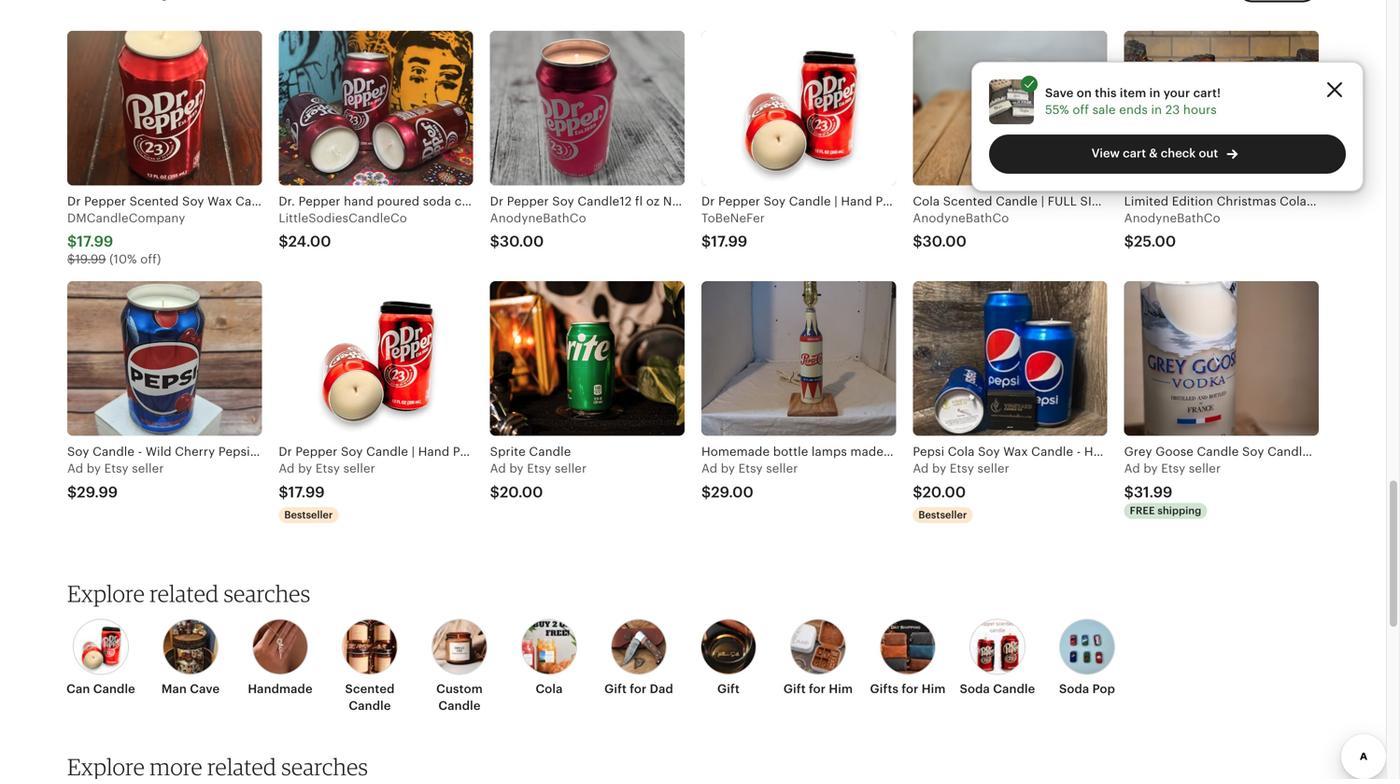 Task type: vqa. For each thing, say whether or not it's contained in the screenshot.
the bottom taxes
no



Task type: locate. For each thing, give the bounding box(es) containing it.
seller inside "a d b y etsy seller $ 31.99 free shipping"
[[1189, 462, 1221, 476]]

soy candle - wild cherry pepsi can soy candle with black cherry scent - hand poured soda pop can candle image
[[67, 281, 262, 436]]

him left gifts
[[829, 682, 853, 696]]

for for gift for dad
[[630, 682, 647, 696]]

soda inside "link"
[[960, 682, 990, 696]]

gift right dad on the bottom of the page
[[718, 682, 740, 696]]

candle inside "link"
[[993, 682, 1036, 696]]

1 horizontal spatial pepper
[[531, 194, 573, 208]]

1 horizontal spatial dr pepper soy candle | hand poured soda can candle | 12 oz soda-themed can candle image
[[702, 31, 896, 185]]

candle right can
[[93, 682, 135, 696]]

0 horizontal spatial 20.00
[[500, 484, 543, 501]]

1 30.00 from the left
[[500, 233, 544, 250]]

2 bestseller from the left
[[919, 509, 967, 521]]

&
[[1149, 146, 1158, 160]]

gift
[[605, 682, 627, 696], [718, 682, 740, 696], [784, 682, 806, 696]]

1 b from the left
[[87, 462, 95, 476]]

anodynebathco for the dr pepper soy candle12 fl oz novelty candle in upcycled root beer can |root beer scented candle | unique home décor and gift idea image
[[490, 211, 586, 225]]

soda inside 'link'
[[1060, 682, 1090, 696]]

in left the 23
[[1152, 103, 1162, 117]]

bestseller inside a d b y etsy seller $ 17.99 bestseller
[[284, 509, 333, 521]]

y inside a d b y etsy seller $ 20.00 bestseller
[[940, 462, 947, 476]]

for right gifts
[[902, 682, 919, 696]]

2 30.00 from the left
[[923, 233, 967, 250]]

3 a from the left
[[490, 462, 499, 476]]

1 gift from the left
[[605, 682, 627, 696]]

anodynebathco $ 25.00
[[1125, 211, 1221, 250]]

b inside a d b y etsy seller $ 17.99 bestseller
[[298, 462, 306, 476]]

a
[[67, 462, 76, 476], [279, 462, 287, 476], [490, 462, 499, 476], [702, 462, 710, 476], [913, 462, 922, 476], [1125, 462, 1133, 476]]

2 horizontal spatial anodynebathco
[[1125, 211, 1221, 225]]

5 b from the left
[[933, 462, 940, 476]]

30.00
[[500, 233, 544, 250], [923, 233, 967, 250]]

0 horizontal spatial dr pepper soy candle | hand poured soda can candle | 12 oz soda-themed can candle image
[[279, 281, 473, 436]]

shipping
[[1158, 505, 1202, 517]]

soda candle link
[[959, 619, 1037, 698]]

1 horizontal spatial 20.00
[[923, 484, 966, 501]]

view
[[1092, 146, 1120, 160]]

a for 29.00
[[702, 462, 710, 476]]

d for 17.99
[[287, 462, 295, 476]]

limited edition christmas cola scented candle |full sized 12o z recycled can| hand poured 100% soy wax artisan candle| fun gifts for them image
[[1125, 31, 1319, 185]]

0 horizontal spatial gift
[[605, 682, 627, 696]]

1 horizontal spatial bestseller
[[919, 509, 967, 521]]

candle
[[529, 445, 571, 459], [93, 682, 135, 696], [993, 682, 1036, 696], [349, 699, 391, 713], [439, 699, 481, 713]]

etsy inside a d b y etsy seller $ 29.99
[[104, 462, 129, 476]]

dr. pepper hand poured soda candles | dr. pepper scented candle image
[[279, 31, 473, 185]]

soda pop
[[1060, 682, 1116, 696]]

d for 29.00
[[710, 462, 718, 476]]

25.00
[[1134, 233, 1177, 250]]

0 vertical spatial dr pepper soy candle | hand poured soda can candle | 12 oz soda-themed can candle image
[[702, 31, 896, 185]]

candle for scented candle
[[349, 699, 391, 713]]

4 b from the left
[[721, 462, 729, 476]]

littlesodiescandleco
[[279, 211, 407, 225]]

0 horizontal spatial 17.99
[[77, 233, 113, 250]]

$ inside a d b y etsy seller $ 17.99 bestseller
[[279, 484, 288, 501]]

save on this item in your cart! 55% off sale ends in 23 hours
[[1046, 86, 1221, 117]]

cola scented candle | full sized 12o z recycled can| hand poured 100% soy wax artisan candle| fun gifts for them image
[[913, 31, 1108, 185]]

for
[[630, 682, 647, 696], [809, 682, 826, 696], [902, 682, 919, 696]]

0 horizontal spatial for
[[630, 682, 647, 696]]

gifts for him
[[870, 682, 946, 696]]

1 bestseller from the left
[[284, 509, 333, 521]]

candle inside sprite candle a d b y etsy seller $ 20.00
[[529, 445, 571, 459]]

1 horizontal spatial 17.99
[[288, 484, 325, 501]]

5 y from the left
[[940, 462, 947, 476]]

6 a from the left
[[1125, 462, 1133, 476]]

explore related searches region
[[56, 580, 1330, 748]]

cola
[[536, 682, 563, 696]]

1 horizontal spatial anodynebathco
[[913, 211, 1009, 225]]

2 horizontal spatial gift
[[784, 682, 806, 696]]

anodynebathco $ 30.00 for cola scented candle | full sized 12o z recycled can| hand poured 100% soy wax artisan candle| fun gifts for them image
[[913, 211, 1009, 250]]

off)
[[140, 252, 161, 266]]

1 horizontal spatial dr.
[[511, 194, 527, 208]]

bestseller
[[284, 509, 333, 521], [919, 509, 967, 521]]

b for 17.99
[[298, 462, 306, 476]]

2 anodynebathco from the left
[[913, 211, 1009, 225]]

a inside a d b y etsy seller $ 20.00 bestseller
[[913, 462, 922, 476]]

0 horizontal spatial pepper
[[299, 194, 341, 208]]

1 horizontal spatial 30.00
[[923, 233, 967, 250]]

gift for gift for him
[[784, 682, 806, 696]]

pepper up littlesodiescandleco
[[299, 194, 341, 208]]

soda for soda candle
[[960, 682, 990, 696]]

1 etsy from the left
[[104, 462, 129, 476]]

d inside a d b y etsy seller $ 20.00 bestseller
[[921, 462, 929, 476]]

seller inside a d b y etsy seller $ 29.99
[[132, 462, 164, 476]]

1 horizontal spatial him
[[922, 682, 946, 696]]

a inside a d b y etsy seller $ 29.99
[[67, 462, 76, 476]]

0 horizontal spatial 30.00
[[500, 233, 544, 250]]

5 etsy from the left
[[950, 462, 974, 476]]

etsy
[[104, 462, 129, 476], [316, 462, 340, 476], [527, 462, 552, 476], [739, 462, 763, 476], [950, 462, 974, 476], [1162, 462, 1186, 476]]

29.00
[[711, 484, 754, 501]]

5 seller from the left
[[978, 462, 1010, 476]]

d
[[75, 462, 83, 476], [287, 462, 295, 476], [498, 462, 506, 476], [710, 462, 718, 476], [921, 462, 929, 476], [1133, 462, 1141, 476]]

a inside "a d b y etsy seller $ 31.99 free shipping"
[[1125, 462, 1133, 476]]

save
[[1046, 86, 1074, 100]]

gift for gift
[[718, 682, 740, 696]]

b inside a d b y etsy seller $ 29.99
[[87, 462, 95, 476]]

$ inside a d b y etsy seller $ 29.99
[[67, 484, 77, 501]]

|
[[504, 194, 508, 208]]

17.99 inside "tobenefer $ 17.99"
[[711, 233, 748, 250]]

y inside a d b y etsy seller $ 29.99
[[94, 462, 101, 476]]

55%
[[1046, 103, 1070, 117]]

2 d from the left
[[287, 462, 295, 476]]

view cart & check out link
[[989, 135, 1346, 174]]

soda
[[423, 194, 451, 208]]

candle left soda pop
[[993, 682, 1036, 696]]

4 seller from the left
[[766, 462, 798, 476]]

2 pepper from the left
[[531, 194, 573, 208]]

$
[[67, 233, 77, 250], [279, 233, 288, 250], [490, 233, 500, 250], [702, 233, 711, 250], [913, 233, 923, 250], [1125, 233, 1134, 250], [67, 252, 75, 266], [67, 484, 77, 501], [279, 484, 288, 501], [490, 484, 500, 501], [702, 484, 711, 501], [913, 484, 923, 501], [1125, 484, 1134, 501]]

seller inside a d b y etsy seller $ 29.00
[[766, 462, 798, 476]]

etsy for 29.00
[[739, 462, 763, 476]]

seller
[[132, 462, 164, 476], [343, 462, 375, 476], [555, 462, 587, 476], [766, 462, 798, 476], [978, 462, 1010, 476], [1189, 462, 1221, 476]]

3 seller from the left
[[555, 462, 587, 476]]

4 d from the left
[[710, 462, 718, 476]]

for left gifts
[[809, 682, 826, 696]]

1 horizontal spatial soda
[[1060, 682, 1090, 696]]

candle inside scented candle
[[349, 699, 391, 713]]

4 etsy from the left
[[739, 462, 763, 476]]

6 y from the left
[[1152, 462, 1158, 476]]

6 seller from the left
[[1189, 462, 1221, 476]]

5 d from the left
[[921, 462, 929, 476]]

in right item
[[1150, 86, 1161, 100]]

2 dr. from the left
[[511, 194, 527, 208]]

6 d from the left
[[1133, 462, 1141, 476]]

1 horizontal spatial for
[[809, 682, 826, 696]]

3 y from the left
[[517, 462, 524, 476]]

1 for from the left
[[630, 682, 647, 696]]

gift for dad
[[605, 682, 674, 696]]

2 b from the left
[[298, 462, 306, 476]]

sprite candle a d b y etsy seller $ 20.00
[[490, 445, 587, 501]]

bestseller for 20.00
[[919, 509, 967, 521]]

soda left pop
[[1060, 682, 1090, 696]]

candle for soda candle
[[993, 682, 1036, 696]]

anodynebathco
[[490, 211, 586, 225], [913, 211, 1009, 225], [1125, 211, 1221, 225]]

d inside a d b y etsy seller $ 29.99
[[75, 462, 83, 476]]

17.99 for dmcandlecompany $ 17.99 $ 19.99 (10% off)
[[77, 233, 113, 250]]

20.00
[[500, 484, 543, 501], [923, 484, 966, 501]]

dr pepper soy candle | hand poured soda can candle | 12 oz soda-themed can candle image
[[702, 31, 896, 185], [279, 281, 473, 436]]

$ inside "tobenefer $ 17.99"
[[702, 233, 711, 250]]

pepper
[[299, 194, 341, 208], [531, 194, 573, 208]]

4 a from the left
[[702, 462, 710, 476]]

30.00 for the dr pepper soy candle12 fl oz novelty candle in upcycled root beer can |root beer scented candle | unique home décor and gift idea image
[[500, 233, 544, 250]]

3 d from the left
[[498, 462, 506, 476]]

gift link
[[690, 619, 768, 698]]

explore
[[67, 580, 145, 607]]

0 horizontal spatial dr.
[[279, 194, 295, 208]]

y inside a d b y etsy seller $ 29.00
[[729, 462, 735, 476]]

2 soda from the left
[[1060, 682, 1090, 696]]

anodynebathco $ 30.00
[[490, 211, 586, 250], [913, 211, 1009, 250]]

soda right "gifts for him"
[[960, 682, 990, 696]]

1 horizontal spatial anodynebathco $ 30.00
[[913, 211, 1009, 250]]

check
[[1161, 146, 1196, 160]]

etsy inside a d b y etsy seller $ 17.99 bestseller
[[316, 462, 340, 476]]

2 horizontal spatial 17.99
[[711, 233, 748, 250]]

candle down scented
[[349, 699, 391, 713]]

17.99 inside a d b y etsy seller $ 17.99 bestseller
[[288, 484, 325, 501]]

seller for 31.99
[[1189, 462, 1221, 476]]

etsy inside a d b y etsy seller $ 20.00 bestseller
[[950, 462, 974, 476]]

1 pepper from the left
[[299, 194, 341, 208]]

2 anodynebathco $ 30.00 from the left
[[913, 211, 1009, 250]]

b inside a d b y etsy seller $ 29.00
[[721, 462, 729, 476]]

5 a from the left
[[913, 462, 922, 476]]

2 seller from the left
[[343, 462, 375, 476]]

scented candle link
[[331, 619, 409, 715]]

2 a from the left
[[279, 462, 287, 476]]

pop
[[1093, 682, 1116, 696]]

3 gift from the left
[[784, 682, 806, 696]]

man cave link
[[151, 619, 230, 698]]

gift right the gift link
[[784, 682, 806, 696]]

etsy inside "a d b y etsy seller $ 31.99 free shipping"
[[1162, 462, 1186, 476]]

0 horizontal spatial soda
[[960, 682, 990, 696]]

a d b y etsy seller $ 20.00 bestseller
[[913, 462, 1010, 521]]

1 d from the left
[[75, 462, 83, 476]]

scented
[[345, 682, 395, 696]]

2 etsy from the left
[[316, 462, 340, 476]]

b inside a d b y etsy seller $ 20.00 bestseller
[[933, 462, 940, 476]]

anodynebathco $ 30.00 for the dr pepper soy candle12 fl oz novelty candle in upcycled root beer can |root beer scented candle | unique home décor and gift idea image
[[490, 211, 586, 250]]

1 horizontal spatial gift
[[718, 682, 740, 696]]

b inside "a d b y etsy seller $ 31.99 free shipping"
[[1144, 462, 1152, 476]]

bestseller inside a d b y etsy seller $ 20.00 bestseller
[[919, 509, 967, 521]]

0 horizontal spatial anodynebathco $ 30.00
[[490, 211, 586, 250]]

candle inside "custom candle"
[[439, 699, 481, 713]]

seller inside a d b y etsy seller $ 17.99 bestseller
[[343, 462, 375, 476]]

6 b from the left
[[1144, 462, 1152, 476]]

him
[[829, 682, 853, 696], [922, 682, 946, 696]]

y inside a d b y etsy seller $ 17.99 bestseller
[[306, 462, 312, 476]]

1 anodynebathco $ 30.00 from the left
[[490, 211, 586, 250]]

d for 31.99
[[1133, 462, 1141, 476]]

for left dad on the bottom of the page
[[630, 682, 647, 696]]

tobenefer $ 17.99
[[702, 211, 765, 250]]

candle for can candle
[[93, 682, 135, 696]]

a d b y etsy seller $ 29.00
[[702, 462, 798, 501]]

y
[[94, 462, 101, 476], [306, 462, 312, 476], [517, 462, 524, 476], [729, 462, 735, 476], [940, 462, 947, 476], [1152, 462, 1158, 476]]

custom
[[436, 682, 483, 696]]

etsy for 20.00
[[950, 462, 974, 476]]

dmcandlecompany $ 17.99 $ 19.99 (10% off)
[[67, 211, 185, 266]]

b
[[87, 462, 95, 476], [298, 462, 306, 476], [510, 462, 517, 476], [721, 462, 729, 476], [933, 462, 940, 476], [1144, 462, 1152, 476]]

3 etsy from the left
[[527, 462, 552, 476]]

2 20.00 from the left
[[923, 484, 966, 501]]

y for 29.00
[[729, 462, 735, 476]]

etsy for 31.99
[[1162, 462, 1186, 476]]

1 a from the left
[[67, 462, 76, 476]]

a for 31.99
[[1125, 462, 1133, 476]]

1 soda from the left
[[960, 682, 990, 696]]

him right gifts
[[922, 682, 946, 696]]

2 him from the left
[[922, 682, 946, 696]]

0 horizontal spatial him
[[829, 682, 853, 696]]

0 horizontal spatial anodynebathco
[[490, 211, 586, 225]]

a inside a d b y etsy seller $ 17.99 bestseller
[[279, 462, 287, 476]]

etsy for 29.99
[[104, 462, 129, 476]]

20.00 inside sprite candle a d b y etsy seller $ 20.00
[[500, 484, 543, 501]]

y inside sprite candle a d b y etsy seller $ 20.00
[[517, 462, 524, 476]]

dr. up 24.00
[[279, 194, 295, 208]]

1 20.00 from the left
[[500, 484, 543, 501]]

3 anodynebathco from the left
[[1125, 211, 1221, 225]]

d for 29.99
[[75, 462, 83, 476]]

soda
[[960, 682, 990, 696], [1060, 682, 1090, 696]]

can candle
[[66, 682, 135, 696]]

3 for from the left
[[902, 682, 919, 696]]

soda for soda pop
[[1060, 682, 1090, 696]]

y inside "a d b y etsy seller $ 31.99 free shipping"
[[1152, 462, 1158, 476]]

can candle link
[[62, 619, 140, 698]]

etsy inside a d b y etsy seller $ 29.00
[[739, 462, 763, 476]]

candle
[[627, 194, 667, 208]]

explore related searches
[[67, 580, 311, 607]]

1 anodynebathco from the left
[[490, 211, 586, 225]]

gift left dad on the bottom of the page
[[605, 682, 627, 696]]

d inside a d b y etsy seller $ 29.00
[[710, 462, 718, 476]]

1 him from the left
[[829, 682, 853, 696]]

1 y from the left
[[94, 462, 101, 476]]

seller inside sprite candle a d b y etsy seller $ 20.00
[[555, 462, 587, 476]]

d inside sprite candle a d b y etsy seller $ 20.00
[[498, 462, 506, 476]]

2 horizontal spatial for
[[902, 682, 919, 696]]

candle down custom
[[439, 699, 481, 713]]

a inside sprite candle a d b y etsy seller $ 20.00
[[490, 462, 499, 476]]

etsy inside sprite candle a d b y etsy seller $ 20.00
[[527, 462, 552, 476]]

candle right sprite on the bottom left
[[529, 445, 571, 459]]

gifts for him link
[[869, 619, 947, 698]]

sprite candle image
[[490, 281, 685, 436]]

6 etsy from the left
[[1162, 462, 1186, 476]]

4 y from the left
[[729, 462, 735, 476]]

for for gifts for him
[[902, 682, 919, 696]]

2 gift from the left
[[718, 682, 740, 696]]

a inside a d b y etsy seller $ 29.00
[[702, 462, 710, 476]]

dr. right |
[[511, 194, 527, 208]]

searches
[[224, 580, 311, 607]]

2 for from the left
[[809, 682, 826, 696]]

2 y from the left
[[306, 462, 312, 476]]

$ inside sprite candle a d b y etsy seller $ 20.00
[[490, 484, 500, 501]]

$ inside a d b y etsy seller $ 29.00
[[702, 484, 711, 501]]

1 seller from the left
[[132, 462, 164, 476]]

d inside a d b y etsy seller $ 17.99 bestseller
[[287, 462, 295, 476]]

dr.
[[279, 194, 295, 208], [511, 194, 527, 208]]

him for gifts for him
[[922, 682, 946, 696]]

0 horizontal spatial bestseller
[[284, 509, 333, 521]]

a d b y etsy seller $ 31.99 free shipping
[[1125, 462, 1221, 517]]

seller inside a d b y etsy seller $ 20.00 bestseller
[[978, 462, 1010, 476]]

grey goose candle soy candle in repurposed up-cycled luxury vodka liquor bottle candles image
[[1125, 281, 1319, 436]]

17.99 inside dmcandlecompany $ 17.99 $ 19.99 (10% off)
[[77, 233, 113, 250]]

pepper right |
[[531, 194, 573, 208]]

d inside "a d b y etsy seller $ 31.99 free shipping"
[[1133, 462, 1141, 476]]

3 b from the left
[[510, 462, 517, 476]]



Task type: describe. For each thing, give the bounding box(es) containing it.
pepsi cola soy wax candle - handcrafted soda can - unique candle gift - premium pepsi cola scent image
[[913, 281, 1108, 436]]

can
[[66, 682, 90, 696]]

anodynebathco for cola scented candle | full sized 12o z recycled can| hand poured 100% soy wax artisan candle| fun gifts for them image
[[913, 211, 1009, 225]]

dr. pepper hand poured soda candles | dr. pepper scented candle littlesodiescandleco $ 24.00
[[279, 194, 667, 250]]

custom candle
[[436, 682, 483, 713]]

gift for dad link
[[600, 619, 678, 698]]

gifts
[[870, 682, 899, 696]]

a for 29.99
[[67, 462, 76, 476]]

b for 20.00
[[933, 462, 940, 476]]

17.99 for tobenefer $ 17.99
[[711, 233, 748, 250]]

1 vertical spatial dr pepper soy candle | hand poured soda can candle | 12 oz soda-themed can candle image
[[279, 281, 473, 436]]

cart
[[1123, 146, 1147, 160]]

gift for gift for dad
[[605, 682, 627, 696]]

ends
[[1120, 103, 1148, 117]]

b inside sprite candle a d b y etsy seller $ 20.00
[[510, 462, 517, 476]]

scented candle
[[345, 682, 395, 713]]

a for 20.00
[[913, 462, 922, 476]]

your
[[1164, 86, 1191, 100]]

poured
[[377, 194, 420, 208]]

soda candle
[[960, 682, 1036, 696]]

seller for 20.00
[[978, 462, 1010, 476]]

dad
[[650, 682, 674, 696]]

$ inside "a d b y etsy seller $ 31.99 free shipping"
[[1125, 484, 1134, 501]]

$ inside dr. pepper hand poured soda candles | dr. pepper scented candle littlesodiescandleco $ 24.00
[[279, 233, 288, 250]]

cart!
[[1194, 86, 1221, 100]]

a d b y etsy seller $ 29.99
[[67, 462, 164, 501]]

1 vertical spatial in
[[1152, 103, 1162, 117]]

related
[[150, 580, 219, 607]]

sprite
[[490, 445, 526, 459]]

(10%
[[109, 252, 137, 266]]

b for 29.99
[[87, 462, 95, 476]]

out
[[1199, 146, 1219, 160]]

him for gift for him
[[829, 682, 853, 696]]

seller for 29.99
[[132, 462, 164, 476]]

$ inside a d b y etsy seller $ 20.00 bestseller
[[913, 484, 923, 501]]

handmade
[[248, 682, 313, 696]]

candle for custom candle
[[439, 699, 481, 713]]

tobenefer
[[702, 211, 765, 225]]

hours
[[1184, 103, 1217, 117]]

b for 31.99
[[1144, 462, 1152, 476]]

anodynebathco for limited edition christmas cola scented candle |full sized 12o z recycled can| hand poured 100% soy wax artisan candle| fun gifts for them image
[[1125, 211, 1221, 225]]

scented
[[576, 194, 624, 208]]

item
[[1120, 86, 1147, 100]]

20.00 inside a d b y etsy seller $ 20.00 bestseller
[[923, 484, 966, 501]]

gift for him
[[784, 682, 853, 696]]

gift for him link
[[779, 619, 858, 698]]

cave
[[190, 682, 220, 696]]

this
[[1095, 86, 1117, 100]]

soda pop link
[[1048, 619, 1127, 698]]

$ inside anodynebathco $ 25.00
[[1125, 233, 1134, 250]]

dr pepper soy candle12 fl oz novelty candle in upcycled root beer can |root beer scented candle | unique home décor and gift idea image
[[490, 31, 685, 185]]

d for 20.00
[[921, 462, 929, 476]]

19.99
[[75, 252, 106, 266]]

30.00 for cola scented candle | full sized 12o z recycled can| hand poured 100% soy wax artisan candle| fun gifts for them image
[[923, 233, 967, 250]]

for for gift for him
[[809, 682, 826, 696]]

y for 17.99
[[306, 462, 312, 476]]

y for 29.99
[[94, 462, 101, 476]]

candle for sprite candle a d b y etsy seller $ 20.00
[[529, 445, 571, 459]]

dr pepper scented soy wax candle | hand poured dr pepper custom scented soda pop candle image
[[67, 31, 262, 185]]

y for 20.00
[[940, 462, 947, 476]]

off
[[1073, 103, 1089, 117]]

sale
[[1093, 103, 1116, 117]]

31.99
[[1134, 484, 1173, 501]]

seller for 29.00
[[766, 462, 798, 476]]

1 dr. from the left
[[279, 194, 295, 208]]

custom candle link
[[420, 619, 499, 715]]

hand
[[344, 194, 374, 208]]

bestseller for 17.99
[[284, 509, 333, 521]]

24.00
[[288, 233, 331, 250]]

cola link
[[510, 619, 589, 698]]

candles
[[455, 194, 501, 208]]

23
[[1166, 103, 1180, 117]]

on
[[1077, 86, 1092, 100]]

seller for 17.99
[[343, 462, 375, 476]]

man
[[161, 682, 187, 696]]

free
[[1130, 505, 1155, 517]]

view cart & check out
[[1092, 146, 1219, 160]]

b for 29.00
[[721, 462, 729, 476]]

handmade link
[[241, 619, 320, 698]]

man cave
[[161, 682, 220, 696]]

a d b y etsy seller $ 17.99 bestseller
[[279, 462, 375, 521]]

etsy for 17.99
[[316, 462, 340, 476]]

29.99
[[77, 484, 118, 501]]

dmcandlecompany
[[67, 211, 185, 225]]

a for 17.99
[[279, 462, 287, 476]]

homemade bottle lamps made from aluminum pepsi bottles different color then was here.made with cedar base image
[[702, 281, 896, 436]]

0 vertical spatial in
[[1150, 86, 1161, 100]]

y for 31.99
[[1152, 462, 1158, 476]]



